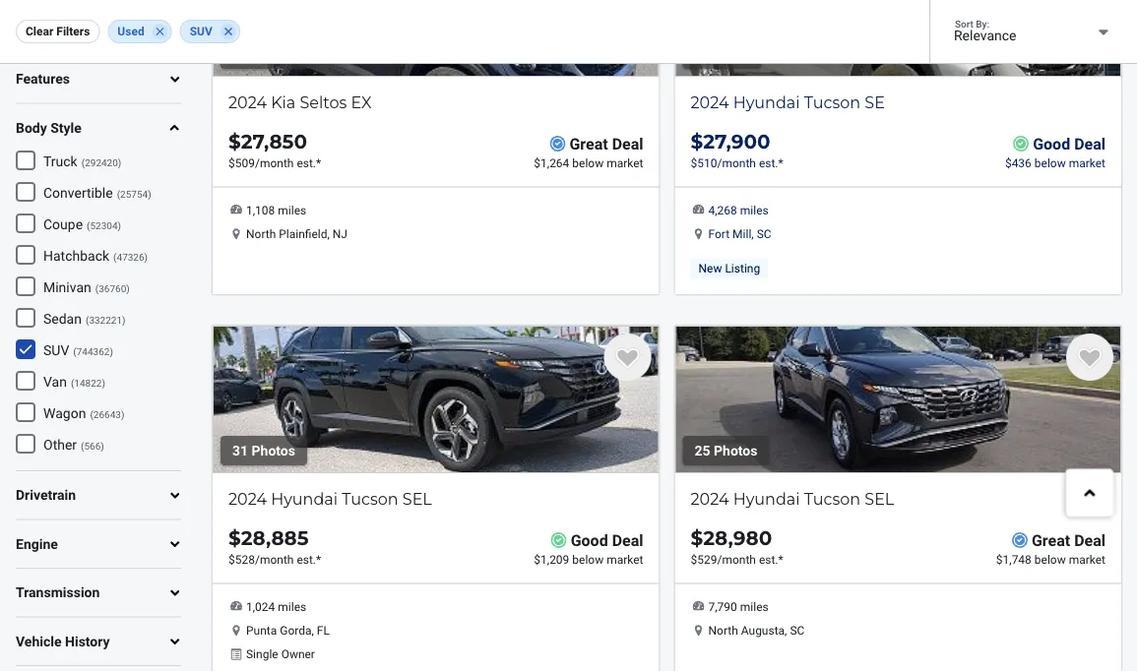 Task type: locate. For each thing, give the bounding box(es) containing it.
2024 kia seltos image
[[213, 0, 659, 77]]

/month est.* down 27,900
[[717, 156, 783, 170]]

photos
[[252, 46, 295, 62], [706, 46, 750, 62], [252, 443, 295, 459], [714, 443, 758, 459]]

2024 hyundai tucson image for 28,980
[[675, 326, 1121, 473]]

) inside other ( 566 )
[[101, 440, 104, 452]]

) inside wagon ( 26643 )
[[121, 409, 124, 421]]

hyundai up 27,900
[[733, 93, 800, 112]]

good up the $436 below market
[[1033, 134, 1070, 153]]

body
[[16, 120, 47, 136]]

2 2024 hyundai tucson sel from the left
[[691, 489, 894, 508]]

miles up north augusta , sc
[[740, 600, 769, 614]]

$1,209
[[534, 553, 569, 566]]

1 vertical spatial great
[[1032, 531, 1070, 550]]

1 horizontal spatial good deal
[[1033, 134, 1106, 153]]

/month est.* down 27,850
[[255, 156, 321, 170]]

0 horizontal spatial great
[[569, 134, 608, 153]]

sel for 28,980
[[865, 489, 894, 508]]

/month est.* down 28,885
[[255, 553, 321, 566]]

north for 27,850
[[246, 227, 276, 241]]

sc for 27,900
[[757, 227, 771, 241]]

( for minivan
[[95, 283, 99, 295]]

below for 28,980
[[1035, 553, 1066, 566]]

/month est.* inside $ 27,850 $ 509 /month est.*
[[255, 156, 321, 170]]

/month est.* down '28,980'
[[717, 553, 783, 566]]

0 vertical spatial great
[[569, 134, 608, 153]]

2024 hyundai tucson sel
[[228, 489, 432, 508], [691, 489, 894, 508]]

( for wagon
[[90, 409, 93, 421]]

single
[[246, 647, 278, 661]]

great up the $1,748 below market
[[1032, 531, 1070, 550]]

1 horizontal spatial suv
[[190, 25, 212, 38]]

1,108 miles
[[246, 204, 306, 218]]

( inside sedan ( 332221 )
[[86, 314, 89, 326]]

292420
[[85, 157, 118, 169]]

) inside "truck ( 292420 )"
[[118, 157, 121, 169]]

van
[[43, 374, 67, 390]]

great deal for 28,980
[[1032, 531, 1106, 550]]

( for sedan
[[86, 314, 89, 326]]

punta gorda , fl
[[246, 624, 330, 637]]

$436
[[1005, 156, 1032, 170]]

( for coupe
[[87, 220, 90, 232]]

sel
[[403, 489, 432, 508], [865, 489, 894, 508]]

below right $1,209
[[572, 553, 604, 566]]

miles up north plainfield , nj
[[278, 204, 306, 218]]

1 horizontal spatial good
[[1033, 134, 1070, 153]]

2024 hyundai tucson image
[[675, 0, 1121, 77], [213, 326, 659, 473], [675, 326, 1121, 473]]

/month est.* for 28,980
[[717, 553, 783, 566]]

0 vertical spatial north
[[246, 227, 276, 241]]

0 horizontal spatial sc
[[757, 227, 771, 241]]

great deal for 27,850
[[569, 134, 643, 153]]

sc right augusta
[[790, 624, 805, 637]]

below right $436 at the right of the page
[[1035, 156, 1066, 170]]

$1,264 below market
[[534, 156, 643, 170]]

( right truck
[[81, 157, 85, 169]]

convertible ( 25754 )
[[43, 185, 151, 201]]

) inside van ( 14822 )
[[102, 377, 105, 389]]

( right wagon
[[90, 409, 93, 421]]

744362
[[77, 346, 110, 358]]

great
[[569, 134, 608, 153], [1032, 531, 1070, 550]]

) inside minivan ( 36760 )
[[126, 283, 130, 295]]

) for sedan
[[122, 314, 126, 326]]

/month est.* inside $ 28,885 $ 528 /month est.*
[[255, 553, 321, 566]]

photos for 28,980
[[714, 443, 758, 459]]

1 vertical spatial north
[[708, 624, 738, 637]]

( up "36760"
[[113, 251, 117, 263]]

sc
[[757, 227, 771, 241], [790, 624, 805, 637]]

market
[[607, 156, 643, 170], [1069, 156, 1106, 170], [607, 553, 643, 566], [1069, 553, 1106, 566]]

new listing
[[699, 262, 760, 275]]

0 vertical spatial good
[[1033, 134, 1070, 153]]

good deal for 28,885
[[571, 531, 643, 550]]

plainfield
[[279, 227, 327, 241]]

( right minivan
[[95, 283, 99, 295]]

1 sel from the left
[[403, 489, 432, 508]]

0 horizontal spatial north
[[246, 227, 276, 241]]

below right $1,748 on the right bottom
[[1035, 553, 1066, 566]]

sc right mill
[[757, 227, 771, 241]]

( inside wagon ( 26643 )
[[90, 409, 93, 421]]

north
[[246, 227, 276, 241], [708, 624, 738, 637]]

1 vertical spatial suv
[[43, 342, 69, 359]]

good deal up the $436 below market
[[1033, 134, 1106, 153]]

0 horizontal spatial good deal
[[571, 531, 643, 550]]

suv up van
[[43, 342, 69, 359]]

2024 up 27,900
[[691, 93, 729, 112]]

market right $1,748 on the right bottom
[[1069, 553, 1106, 566]]

convertible
[[43, 185, 113, 201]]

) for other
[[101, 440, 104, 452]]

suv right the used button
[[190, 25, 212, 38]]

clear
[[26, 25, 53, 38]]

van ( 14822 )
[[43, 374, 105, 390]]

deal up $1,264 below market
[[612, 134, 643, 153]]

6
[[695, 46, 703, 62]]

features
[[16, 71, 70, 87]]

market for 28,980
[[1069, 553, 1106, 566]]

0 horizontal spatial suv
[[43, 342, 69, 359]]

1 horizontal spatial north
[[708, 624, 738, 637]]

suv inside button
[[190, 25, 212, 38]]

clear filters button
[[16, 20, 100, 43]]

( inside other ( 566 )
[[81, 440, 84, 452]]

1 horizontal spatial great
[[1032, 531, 1070, 550]]

0 vertical spatial suv
[[190, 25, 212, 38]]

2 sel from the left
[[865, 489, 894, 508]]

great up $1,264 below market
[[569, 134, 608, 153]]

( for truck
[[81, 157, 85, 169]]

photos for 27,900
[[706, 46, 750, 62]]

( up 52304
[[117, 188, 120, 200]]

2024 up '28,980'
[[691, 489, 729, 508]]

north down 1,108
[[246, 227, 276, 241]]

great deal
[[569, 134, 643, 153], [1032, 531, 1106, 550]]

sedan ( 332221 )
[[43, 311, 126, 327]]

( right other
[[81, 440, 84, 452]]

( inside convertible ( 25754 )
[[117, 188, 120, 200]]

$
[[228, 129, 241, 154], [691, 129, 703, 154], [228, 156, 235, 170], [691, 156, 697, 170], [228, 526, 241, 550], [691, 526, 703, 550], [228, 553, 235, 566], [691, 553, 697, 566]]

tucson for 28,885
[[342, 489, 398, 508]]

( right van
[[71, 377, 74, 389]]

1 horizontal spatial 2024 hyundai tucson sel
[[691, 489, 894, 508]]

2024 up 28,885
[[228, 489, 267, 508]]

north down 7,790
[[708, 624, 738, 637]]

photos right the "30"
[[252, 46, 295, 62]]

0 horizontal spatial 2024 hyundai tucson sel
[[228, 489, 432, 508]]

1 horizontal spatial great deal
[[1032, 531, 1106, 550]]

coupe
[[43, 216, 83, 233]]

1 vertical spatial good deal
[[571, 531, 643, 550]]

truck ( 292420 )
[[43, 153, 121, 170]]

( inside suv ( 744362 )
[[73, 346, 77, 358]]

punta
[[246, 624, 277, 637]]

30 photos
[[232, 46, 295, 62]]

1,024
[[246, 600, 275, 614]]

/month est.* inside $ 28,980 $ 529 /month est.*
[[717, 553, 783, 566]]

below for 27,900
[[1035, 156, 1066, 170]]

deal for 27,850
[[612, 134, 643, 153]]

deal for 28,980
[[1074, 531, 1106, 550]]

2024 hyundai tucson sel for 28,885
[[228, 489, 432, 508]]

1 vertical spatial great deal
[[1032, 531, 1106, 550]]

sedan
[[43, 311, 82, 327]]

deal up $1,209 below market
[[612, 531, 643, 550]]

( right coupe
[[87, 220, 90, 232]]

1 2024 hyundai tucson sel from the left
[[228, 489, 432, 508]]

27,850
[[241, 129, 307, 154]]

0 horizontal spatial good
[[571, 531, 608, 550]]

great deal up the $1,748 below market
[[1032, 531, 1106, 550]]

( inside "coupe ( 52304 )"
[[87, 220, 90, 232]]

below right "$1,264"
[[572, 156, 604, 170]]

miles
[[278, 204, 306, 218], [740, 204, 769, 218], [278, 600, 306, 614], [740, 600, 769, 614]]

) inside convertible ( 25754 )
[[148, 188, 151, 200]]

25 photos
[[695, 443, 758, 459]]

truck
[[43, 153, 78, 170]]

deal up the $436 below market
[[1074, 134, 1106, 153]]

good deal up $1,209 below market
[[571, 531, 643, 550]]

great deal up $1,264 below market
[[569, 134, 643, 153]]

engine
[[16, 536, 58, 553]]

$1,209 below market
[[534, 553, 643, 566]]

( right sedan
[[86, 314, 89, 326]]

wagon
[[43, 405, 86, 422]]

1 horizontal spatial sc
[[790, 624, 805, 637]]

market right $436 at the right of the page
[[1069, 156, 1106, 170]]

) inside hatchback ( 47326 )
[[144, 251, 148, 263]]

2024 hyundai tucson image for 27,900
[[675, 0, 1121, 77]]

suv for suv
[[190, 25, 212, 38]]

( inside hatchback ( 47326 )
[[113, 251, 117, 263]]

) for suv
[[110, 346, 113, 358]]

hyundai
[[733, 93, 800, 112], [271, 489, 338, 508], [733, 489, 800, 508]]

)
[[118, 157, 121, 169], [148, 188, 151, 200], [118, 220, 121, 232], [144, 251, 148, 263], [126, 283, 130, 295], [122, 314, 126, 326], [110, 346, 113, 358], [102, 377, 105, 389], [121, 409, 124, 421], [101, 440, 104, 452]]

28,885
[[241, 526, 309, 550]]

1 horizontal spatial sel
[[865, 489, 894, 508]]

25
[[695, 443, 710, 459]]

photos right "6"
[[706, 46, 750, 62]]

0 horizontal spatial sel
[[403, 489, 432, 508]]

/month est.*
[[255, 156, 321, 170], [717, 156, 783, 170], [255, 553, 321, 566], [717, 553, 783, 566]]

( inside van ( 14822 )
[[71, 377, 74, 389]]

photos right 25
[[714, 443, 758, 459]]

miles up mill
[[740, 204, 769, 218]]

deal
[[612, 134, 643, 153], [1074, 134, 1106, 153], [612, 531, 643, 550], [1074, 531, 1106, 550]]

good for 28,885
[[571, 531, 608, 550]]

( inside "truck ( 292420 )"
[[81, 157, 85, 169]]

miles for 27,900
[[740, 204, 769, 218]]

) for hatchback
[[144, 251, 148, 263]]

2024 kia seltos ex
[[228, 93, 372, 112]]

) for minivan
[[126, 283, 130, 295]]

tucson
[[804, 93, 861, 112], [342, 489, 398, 508], [804, 489, 861, 508]]

photos for 28,885
[[252, 443, 295, 459]]

7,790 miles
[[708, 600, 769, 614]]

good up $1,209 below market
[[571, 531, 608, 550]]

) inside sedan ( 332221 )
[[122, 314, 126, 326]]

good deal for 27,900
[[1033, 134, 1106, 153]]

36760
[[99, 283, 126, 295]]

coupe ( 52304 )
[[43, 216, 121, 233]]

/month est.* for 27,850
[[255, 156, 321, 170]]

style
[[50, 120, 82, 136]]

0 vertical spatial great deal
[[569, 134, 643, 153]]

market right $1,209
[[607, 553, 643, 566]]

1,108
[[246, 204, 275, 218]]

hyundai up 28,885
[[271, 489, 338, 508]]

sc for 28,980
[[790, 624, 805, 637]]

,
[[327, 227, 330, 241], [752, 227, 754, 241], [312, 624, 314, 637], [785, 624, 787, 637]]

fort
[[708, 227, 730, 241]]

1 vertical spatial good
[[571, 531, 608, 550]]

/month est.* for 28,885
[[255, 553, 321, 566]]

miles up gorda
[[278, 600, 306, 614]]

hyundai up '28,980'
[[733, 489, 800, 508]]

/month est.* inside $ 27,900 $ 510 /month est.*
[[717, 156, 783, 170]]

good
[[1033, 134, 1070, 153], [571, 531, 608, 550]]

$ 28,980 $ 529 /month est.*
[[691, 526, 783, 566]]

0 vertical spatial sc
[[757, 227, 771, 241]]

miles for 28,980
[[740, 600, 769, 614]]

0 horizontal spatial great deal
[[569, 134, 643, 153]]

2024 hyundai tucson sel up '28,980'
[[691, 489, 894, 508]]

) inside suv ( 744362 )
[[110, 346, 113, 358]]

2024 left kia
[[228, 93, 267, 112]]

2024 hyundai tucson sel up 28,885
[[228, 489, 432, 508]]

1 vertical spatial sc
[[790, 624, 805, 637]]

( up van ( 14822 )
[[73, 346, 77, 358]]

$1,748
[[996, 553, 1032, 566]]

photos right 31 at the left of page
[[252, 443, 295, 459]]

2024 for 27,850
[[228, 93, 267, 112]]

( for hatchback
[[113, 251, 117, 263]]

deal up the $1,748 below market
[[1074, 531, 1106, 550]]

( inside minivan ( 36760 )
[[95, 283, 99, 295]]

body style
[[16, 120, 82, 136]]

hatchback ( 47326 )
[[43, 248, 148, 264]]

suv
[[190, 25, 212, 38], [43, 342, 69, 359]]

great for 27,850
[[569, 134, 608, 153]]

0 vertical spatial good deal
[[1033, 134, 1106, 153]]

2024
[[228, 93, 267, 112], [691, 93, 729, 112], [228, 489, 267, 508], [691, 489, 729, 508]]

) inside "coupe ( 52304 )"
[[118, 220, 121, 232]]

sel for 28,885
[[403, 489, 432, 508]]

market right "$1,264"
[[607, 156, 643, 170]]

other ( 566 )
[[43, 437, 104, 453]]



Task type: vqa. For each thing, say whether or not it's contained in the screenshot.
Kevin Linder link
no



Task type: describe. For each thing, give the bounding box(es) containing it.
suv for suv ( 744362 )
[[43, 342, 69, 359]]

hyundai for 28,885
[[271, 489, 338, 508]]

transmission
[[16, 585, 100, 601]]

31
[[232, 443, 248, 459]]

47326
[[117, 251, 144, 263]]

529
[[697, 553, 717, 566]]

deal for 28,885
[[612, 531, 643, 550]]

north plainfield , nj
[[246, 227, 348, 241]]

miles for 28,885
[[278, 600, 306, 614]]

minivan ( 36760 )
[[43, 279, 130, 296]]

deal for 27,900
[[1074, 134, 1106, 153]]

drivetrain
[[16, 488, 76, 504]]

528
[[235, 553, 255, 566]]

( for suv
[[73, 346, 77, 358]]

clear filters
[[26, 25, 90, 38]]

566
[[84, 440, 101, 452]]

vehicle
[[16, 634, 62, 650]]

color
[[16, 22, 49, 39]]

1,024 miles
[[246, 600, 306, 614]]

7,790
[[708, 600, 737, 614]]

below for 28,885
[[572, 553, 604, 566]]

27,900
[[703, 129, 771, 154]]

kia
[[271, 93, 296, 112]]

suv ( 744362 )
[[43, 342, 113, 359]]

used button
[[108, 20, 172, 43]]

gorda
[[280, 624, 312, 637]]

2024 for 28,980
[[691, 489, 729, 508]]

$1,748 below market
[[996, 553, 1106, 566]]

) for van
[[102, 377, 105, 389]]

31 photos
[[232, 443, 295, 459]]

, for 28,885
[[312, 624, 314, 637]]

332221
[[89, 314, 122, 326]]

other
[[43, 437, 77, 453]]

hyundai for 27,900
[[733, 93, 800, 112]]

2024 for 28,885
[[228, 489, 267, 508]]

good for 27,900
[[1033, 134, 1070, 153]]

) for convertible
[[148, 188, 151, 200]]

se
[[865, 93, 885, 112]]

( for convertible
[[117, 188, 120, 200]]

2024 hyundai tucson sel for 28,980
[[691, 489, 894, 508]]

wagon ( 26643 )
[[43, 405, 124, 422]]

( for van
[[71, 377, 74, 389]]

$1,264
[[534, 156, 569, 170]]

north for 28,980
[[708, 624, 738, 637]]

/month est.* for 27,900
[[717, 156, 783, 170]]

) for wagon
[[121, 409, 124, 421]]

owner
[[281, 647, 315, 661]]

2024 for 27,900
[[691, 93, 729, 112]]

6 photos
[[695, 46, 750, 62]]

filters
[[56, 25, 90, 38]]

market for 27,850
[[607, 156, 643, 170]]

( for other
[[81, 440, 84, 452]]

$ 27,900 $ 510 /month est.*
[[691, 129, 783, 170]]

) for coupe
[[118, 220, 121, 232]]

used
[[117, 25, 144, 38]]

25754
[[120, 188, 148, 200]]

market for 28,885
[[607, 553, 643, 566]]

photos for 27,850
[[252, 46, 295, 62]]

suv button
[[180, 20, 240, 43]]

hatchback
[[43, 248, 109, 264]]

single owner
[[246, 647, 315, 661]]

fort mill , sc
[[708, 227, 771, 241]]

26643
[[93, 409, 121, 421]]

, for 27,850
[[327, 227, 330, 241]]

14822
[[74, 377, 102, 389]]

) for truck
[[118, 157, 121, 169]]

below for 27,850
[[572, 156, 604, 170]]

510
[[697, 156, 717, 170]]

hyundai for 28,980
[[733, 489, 800, 508]]

miles for 27,850
[[278, 204, 306, 218]]

509
[[235, 156, 255, 170]]

tucson for 27,900
[[804, 93, 861, 112]]

28,980
[[703, 526, 772, 550]]

great for 28,980
[[1032, 531, 1070, 550]]

$436 below market
[[1005, 156, 1106, 170]]

market for 27,900
[[1069, 156, 1106, 170]]

, for 28,980
[[785, 624, 787, 637]]

north augusta , sc
[[708, 624, 805, 637]]

52304
[[90, 220, 118, 232]]

mill
[[733, 227, 752, 241]]

nj
[[333, 227, 348, 241]]

vehicle history
[[16, 634, 110, 650]]

4,268
[[708, 204, 737, 218]]

fl
[[317, 624, 330, 637]]

2024 hyundai tucson image for 28,885
[[213, 326, 659, 473]]

$ 27,850 $ 509 /month est.*
[[228, 129, 321, 170]]

4,268 miles
[[708, 204, 769, 218]]

ex
[[351, 93, 372, 112]]

history
[[65, 634, 110, 650]]

tucson for 28,980
[[804, 489, 861, 508]]

$ 28,885 $ 528 /month est.*
[[228, 526, 321, 566]]

30
[[232, 46, 248, 62]]

augusta
[[741, 624, 785, 637]]

2024 hyundai tucson se
[[691, 93, 885, 112]]

, for 27,900
[[752, 227, 754, 241]]



